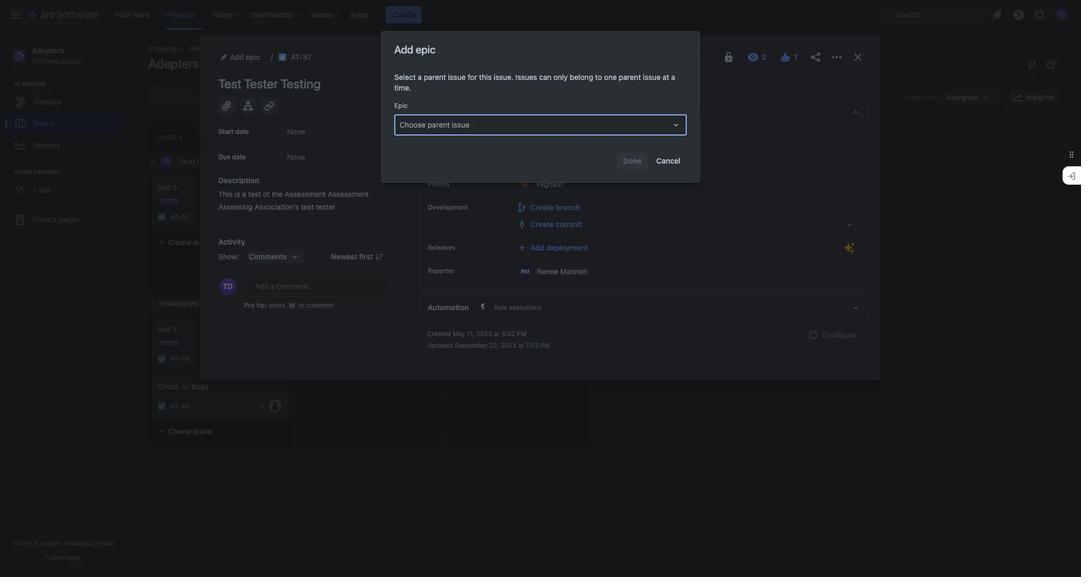 Task type: vqa. For each thing, say whether or not it's contained in the screenshot.
5:02
yes



Task type: locate. For each thing, give the bounding box(es) containing it.
2023 down 5:02
[[501, 342, 517, 350]]

at-37 inside test tester testing dialog
[[291, 52, 311, 61]]

cancel button
[[650, 153, 687, 170]]

Search field
[[880, 6, 986, 23]]

project pages link
[[4, 209, 123, 231]]

create down the at-40 link
[[168, 238, 191, 247]]

automation element
[[421, 295, 869, 321]]

1 horizontal spatial 2023
[[501, 342, 517, 350]]

date right due
[[232, 153, 246, 161]]

1 horizontal spatial assessment
[[328, 190, 369, 199]]

unassigned image
[[269, 400, 281, 413]]

tester up tester
[[323, 183, 345, 192]]

1 vertical spatial at
[[494, 330, 500, 338]]

none text field inside add epic 'dialog'
[[400, 120, 402, 130]]

project right managed
[[93, 540, 114, 548]]

open image
[[670, 119, 683, 131]]

at left 1:53
[[518, 342, 524, 350]]

2 vertical spatial create
[[168, 427, 191, 436]]

parent
[[424, 73, 446, 82], [619, 73, 641, 82], [428, 120, 450, 129]]

see all done issues link
[[474, 344, 564, 356]]

1 vertical spatial create
[[168, 238, 191, 247]]

issues up 'description' in the top of the page
[[236, 157, 257, 166]]

1 vertical spatial task image
[[157, 213, 166, 222]]

parent right 'one'
[[619, 73, 641, 82]]

1 vertical spatial create issue
[[168, 427, 212, 436]]

jira software image
[[28, 8, 99, 21], [28, 8, 99, 21]]

2 vertical spatial task image
[[157, 355, 166, 364]]

0 horizontal spatial 3
[[173, 325, 177, 334]]

task image left tester
[[307, 203, 315, 211]]

tariq douglas 3 issues
[[178, 157, 257, 166]]

38
[[181, 355, 189, 363]]

1 horizontal spatial at
[[518, 342, 524, 350]]

1 none from the top
[[287, 127, 305, 136]]

37 inside test tester testing dialog
[[303, 52, 311, 61]]

done right all
[[516, 345, 534, 354]]

issues
[[516, 73, 537, 82]]

1 horizontal spatial test
[[307, 183, 321, 192]]

assessment
[[285, 190, 326, 199], [328, 190, 369, 199]]

0 vertical spatial create issue
[[168, 238, 212, 247]]

more
[[65, 555, 81, 562]]

1 vertical spatial test tester testing
[[307, 183, 372, 192]]

tip:
[[256, 302, 267, 310]]

0 vertical spatial at-37
[[291, 52, 311, 61]]

2 create issue button from the top
[[151, 422, 289, 441]]

none for due date
[[287, 153, 305, 162]]

0 vertical spatial project
[[60, 57, 81, 65]]

assignee: tariq douglas image down priority
[[418, 201, 431, 214]]

0 horizontal spatial at-37
[[291, 52, 311, 61]]

task image
[[307, 203, 315, 211], [157, 213, 166, 222], [157, 355, 166, 364]]

test tester testing up tester
[[307, 183, 372, 192]]

1 horizontal spatial pm
[[541, 342, 550, 350]]

date right start
[[235, 128, 249, 136]]

create button
[[386, 6, 422, 23]]

1 vertical spatial 2023
[[501, 342, 517, 350]]

1 horizontal spatial testing
[[347, 183, 372, 192]]

description
[[218, 176, 259, 185]]

0 vertical spatial at
[[663, 73, 669, 82]]

0 vertical spatial issues
[[236, 157, 257, 166]]

create down at-42 link
[[168, 427, 191, 436]]

1 vertical spatial at-37
[[320, 203, 338, 211]]

development
[[428, 204, 468, 212]]

can
[[539, 73, 552, 82]]

issue up details element
[[643, 73, 661, 82]]

to right m at left bottom
[[299, 302, 305, 310]]

0 horizontal spatial pm
[[517, 330, 527, 338]]

to left 'one'
[[595, 73, 602, 82]]

0 vertical spatial test
[[218, 76, 241, 91]]

a up details element
[[671, 73, 675, 82]]

insights button
[[1005, 89, 1060, 106]]

create
[[392, 10, 416, 19], [168, 238, 191, 247], [168, 427, 191, 436]]

create up the add
[[392, 10, 416, 19]]

2023 right 11,
[[477, 330, 492, 338]]

0 vertical spatial date
[[235, 128, 249, 136]]

adepters link
[[189, 42, 220, 55]]

test left of
[[248, 190, 261, 199]]

1 vertical spatial project
[[93, 540, 114, 548]]

choose
[[400, 120, 426, 129]]

11,
[[467, 330, 475, 338]]

task image for at-37
[[307, 203, 315, 211]]

you're
[[13, 540, 32, 548]]

None text field
[[400, 120, 402, 130]]

1 vertical spatial done
[[516, 345, 534, 354]]

at-49
[[320, 250, 339, 258]]

3 down unassigned
[[173, 325, 177, 334]]

date
[[235, 128, 249, 136], [232, 153, 246, 161]]

due date
[[218, 153, 246, 161]]

comment
[[306, 302, 334, 310]]

1 horizontal spatial at-37
[[320, 203, 338, 211]]

unassigned button
[[145, 293, 594, 314]]

0 vertical spatial to
[[595, 73, 602, 82]]

at-38 link
[[170, 355, 189, 364]]

code
[[33, 185, 52, 194]]

assignee: tariq douglas image up reporter
[[418, 248, 431, 261]]

this
[[479, 73, 492, 82]]

3 up 'description' in the top of the page
[[229, 157, 234, 166]]

issue.
[[494, 73, 514, 82]]

to do
[[156, 134, 177, 142]]

0 vertical spatial 37
[[303, 52, 311, 61]]

tester inside dialog
[[244, 76, 278, 91]]

at left 5:02
[[494, 330, 500, 338]]

0 vertical spatial testing
[[281, 76, 321, 91]]

group by
[[906, 94, 936, 101]]

0 vertical spatial done
[[455, 134, 474, 142]]

0 vertical spatial test tester testing
[[218, 76, 321, 91]]

adepters up software
[[32, 46, 64, 55]]

2 none from the top
[[287, 153, 305, 162]]

issues right all
[[536, 345, 558, 354]]

newest first image
[[375, 253, 384, 261]]

1 vertical spatial test
[[307, 183, 321, 192]]

assignee: tariq douglas image
[[418, 201, 431, 214], [418, 248, 431, 261]]

project
[[60, 57, 81, 65], [93, 540, 114, 548]]

1 horizontal spatial 37
[[330, 203, 338, 211]]

search image
[[884, 10, 893, 19]]

1 horizontal spatial done
[[516, 345, 534, 354]]

0 horizontal spatial to
[[299, 302, 305, 310]]

2 horizontal spatial at
[[663, 73, 669, 82]]

done
[[455, 134, 474, 142], [516, 345, 534, 354]]

0 horizontal spatial issues
[[236, 157, 257, 166]]

planning
[[14, 81, 46, 88]]

parent down details
[[428, 120, 450, 129]]

1 horizontal spatial to
[[595, 73, 602, 82]]

to inside select a parent issue for this issue. issues can only belong to one parent issue at a time.
[[595, 73, 602, 82]]

star adepters image
[[1044, 58, 1057, 71]]

on
[[181, 382, 190, 391]]

learn more button
[[46, 555, 81, 563]]

at- for the at-40 link
[[170, 213, 181, 221]]

project right software
[[60, 57, 81, 65]]

code link
[[5, 180, 122, 201]]

0 vertical spatial 3
[[229, 157, 234, 166]]

development group
[[5, 168, 127, 204]]

1 vertical spatial none
[[287, 153, 305, 162]]

a right is
[[242, 190, 246, 199]]

to do element
[[156, 134, 185, 142]]

testing
[[281, 76, 321, 91], [347, 183, 372, 192]]

tariq
[[178, 157, 195, 166]]

1 vertical spatial at-37 link
[[320, 203, 338, 212]]

high image
[[257, 213, 266, 222]]

0 horizontal spatial tester
[[244, 76, 278, 91]]

3
[[229, 157, 234, 166], [173, 325, 177, 334]]

tester up add a child issue icon
[[244, 76, 278, 91]]

done inside see all done issues link
[[516, 345, 534, 354]]

create issue down 40
[[168, 238, 212, 247]]

pm right 1:53
[[541, 342, 550, 350]]

1 vertical spatial create issue button
[[151, 422, 289, 441]]

0 horizontal spatial testing
[[281, 76, 321, 91]]

1 vertical spatial 37
[[330, 203, 338, 211]]

test tester testing up add a child issue icon
[[218, 76, 321, 91]]

in
[[34, 540, 39, 548]]

create issue button down '42'
[[151, 422, 289, 441]]

at
[[663, 73, 669, 82], [494, 330, 500, 338], [518, 342, 524, 350]]

updated
[[427, 342, 453, 350]]

Search this board text field
[[149, 88, 198, 107]]

unassigned image
[[418, 343, 431, 356]]

2023
[[477, 330, 492, 338], [501, 342, 517, 350]]

0 horizontal spatial 37
[[303, 52, 311, 61]]

reporter
[[428, 267, 455, 275]]

1 vertical spatial date
[[232, 153, 246, 161]]

0 horizontal spatial test
[[218, 76, 241, 91]]

at up details element
[[663, 73, 669, 82]]

0 vertical spatial pm
[[517, 330, 527, 338]]

create issue button
[[151, 233, 289, 252], [151, 422, 289, 441]]

0 vertical spatial 2023
[[477, 330, 492, 338]]

at-40
[[170, 213, 189, 221]]

0 horizontal spatial assessment
[[285, 190, 326, 199]]

at-40 link
[[170, 213, 189, 222]]

parent down epic
[[424, 73, 446, 82]]

1 vertical spatial to
[[299, 302, 305, 310]]

a inside description this is a test of the assessment assessment assessing association's test tester
[[242, 190, 246, 199]]

at- for at-38 link
[[170, 355, 181, 363]]

1 vertical spatial pm
[[541, 342, 550, 350]]

task image left the at-40 link
[[157, 213, 166, 222]]

the
[[272, 190, 283, 199]]

0 horizontal spatial at-37 link
[[291, 51, 311, 64]]

1 horizontal spatial issues
[[536, 345, 558, 354]]

2 vertical spatial at
[[518, 342, 524, 350]]

1 assignee: tariq douglas image from the top
[[418, 201, 431, 214]]

for
[[468, 73, 477, 82]]

done down choose parent issue
[[455, 134, 474, 142]]

pm right 5:02
[[517, 330, 527, 338]]

1 vertical spatial issues
[[536, 345, 558, 354]]

1 vertical spatial assignee: tariq douglas image
[[418, 248, 431, 261]]

add epic dialog
[[382, 32, 700, 182]]

tester
[[244, 76, 278, 91], [323, 183, 345, 192]]

test up attach image in the top left of the page
[[218, 76, 241, 91]]

0 vertical spatial create
[[392, 10, 416, 19]]

highest
[[537, 180, 563, 189]]

none for start date
[[287, 127, 305, 136]]

0 vertical spatial at-37 link
[[291, 51, 311, 64]]

test left tester
[[301, 202, 314, 212]]

rule
[[494, 304, 508, 312]]

newest
[[331, 252, 357, 261]]

projects link
[[148, 42, 176, 55]]

check on bugs
[[157, 382, 209, 391]]

0 vertical spatial task image
[[307, 203, 315, 211]]

no restrictions image
[[723, 51, 735, 64]]

description this is a test of the assessment assessment assessing association's test tester
[[218, 176, 371, 212]]

rule executions
[[494, 304, 542, 312]]

test up tester
[[307, 183, 321, 192]]

adepters
[[189, 44, 220, 53], [32, 46, 64, 55], [148, 56, 199, 71]]

task image
[[157, 402, 166, 411]]

at-
[[291, 52, 303, 61], [320, 203, 330, 211], [170, 213, 181, 221], [320, 250, 330, 258], [170, 355, 181, 363], [170, 402, 181, 410]]

0 vertical spatial create issue button
[[151, 233, 289, 252]]

primary element
[[6, 0, 880, 29]]

0 vertical spatial none
[[287, 127, 305, 136]]

0 vertical spatial tester
[[244, 76, 278, 91]]

create banner
[[0, 0, 1081, 30]]

create issue button down "assessing"
[[151, 233, 289, 252]]

0 horizontal spatial project
[[60, 57, 81, 65]]

test
[[218, 76, 241, 91], [307, 183, 321, 192]]

0 vertical spatial assignee: tariq douglas image
[[418, 201, 431, 214]]

create issue down '42'
[[168, 427, 212, 436]]

1 vertical spatial tester
[[323, 183, 345, 192]]

projects
[[148, 44, 176, 53]]

task image left at-38 link
[[157, 355, 166, 364]]



Task type: describe. For each thing, give the bounding box(es) containing it.
board
[[33, 119, 54, 128]]

group
[[906, 94, 926, 101]]

only
[[554, 73, 568, 82]]

learn
[[46, 555, 64, 562]]

at- for at-42 link
[[170, 402, 181, 410]]

automations menu button icon image
[[1026, 58, 1039, 71]]

details element
[[421, 100, 869, 125]]

1 vertical spatial testing
[[347, 183, 372, 192]]

add a child issue image
[[242, 100, 254, 112]]

unassigned
[[159, 299, 199, 308]]

test inside test tester testing dialog
[[218, 76, 241, 91]]

to
[[156, 134, 165, 142]]

at-49 link
[[320, 250, 339, 259]]

created
[[427, 330, 451, 338]]

is
[[235, 190, 240, 199]]

at- inside test tester testing dialog
[[291, 52, 303, 61]]

create inside button
[[392, 10, 416, 19]]

profile image of tariq douglas image
[[219, 278, 236, 295]]

created may 11, 2023 at 5:02 pm updated september 22, 2023 at 1:53 pm
[[427, 330, 550, 350]]

activity
[[218, 237, 245, 246]]

planning group
[[5, 80, 127, 161]]

development
[[14, 169, 60, 176]]

all
[[506, 345, 514, 354]]

a right in
[[41, 540, 44, 548]]

Add a comment… field
[[244, 276, 390, 297]]

task image for at-40
[[157, 213, 166, 222]]

1 vertical spatial 3
[[173, 325, 177, 334]]

you're in a team-managed project
[[13, 540, 114, 548]]

project inside the adepters software project
[[60, 57, 81, 65]]

project pages
[[32, 215, 79, 224]]

37 for 'at-37' 'link' inside the test tester testing dialog
[[303, 52, 311, 61]]

newest first button
[[325, 251, 390, 263]]

highest image
[[257, 402, 266, 411]]

test tester testing inside test tester testing dialog
[[218, 76, 321, 91]]

add epic
[[394, 43, 436, 56]]

date for start date
[[235, 128, 249, 136]]

start date
[[218, 128, 249, 136]]

date for due date
[[232, 153, 246, 161]]

0 horizontal spatial at
[[494, 330, 500, 338]]

cancel
[[657, 156, 681, 165]]

issue down bugs
[[193, 427, 212, 436]]

to inside test tester testing dialog
[[299, 302, 305, 310]]

issues for tariq douglas 3 issues
[[236, 157, 257, 166]]

issue up assignee
[[452, 120, 470, 129]]

start
[[218, 128, 234, 136]]

adepters inside the adepters software project
[[32, 46, 64, 55]]

0 horizontal spatial done
[[455, 134, 474, 142]]

board link
[[5, 113, 122, 134]]

association's
[[255, 202, 299, 212]]

testing inside test tester testing dialog
[[281, 76, 321, 91]]

pages
[[59, 215, 79, 224]]

automation
[[428, 303, 469, 312]]

49
[[330, 250, 339, 258]]

issues for see all done issues
[[536, 345, 558, 354]]

1 horizontal spatial 3
[[229, 157, 234, 166]]

test tester testing dialog
[[201, 36, 880, 380]]

m
[[289, 302, 295, 309]]

see all done issues
[[491, 345, 558, 354]]

reports link
[[5, 134, 122, 158]]

0 horizontal spatial 2023
[[477, 330, 492, 338]]

1:53
[[526, 342, 539, 350]]

epic
[[416, 43, 436, 56]]

by
[[928, 94, 936, 101]]

adepters right the projects
[[189, 44, 220, 53]]

tariq douglas image
[[221, 89, 237, 106]]

22,
[[490, 342, 499, 350]]

tester
[[316, 202, 336, 212]]

issue left for
[[448, 73, 466, 82]]

project
[[32, 215, 57, 224]]

at inside select a parent issue for this issue. issues can only belong to one parent issue at a time.
[[663, 73, 669, 82]]

test down unassigned
[[157, 325, 171, 334]]

first
[[359, 252, 373, 261]]

september
[[455, 342, 488, 350]]

choose parent issue
[[400, 120, 470, 129]]

a right select at the left of the page
[[418, 73, 422, 82]]

5:02
[[502, 330, 515, 338]]

add
[[394, 43, 413, 56]]

assignee: tariq douglas image
[[269, 211, 281, 224]]

pro tip: press m to comment
[[244, 302, 334, 310]]

at- for at-49 link
[[320, 250, 330, 258]]

one
[[604, 73, 617, 82]]

37 for 'at-37' 'link' to the right
[[330, 203, 338, 211]]

at-38
[[170, 355, 189, 363]]

42
[[181, 402, 189, 410]]

adepters software project
[[32, 46, 81, 65]]

time.
[[394, 83, 411, 92]]

close image
[[852, 51, 865, 64]]

priority
[[428, 180, 450, 188]]

learn more
[[46, 555, 81, 562]]

douglas
[[197, 157, 225, 166]]

bugs
[[192, 382, 209, 391]]

1 horizontal spatial project
[[93, 540, 114, 548]]

1 create issue button from the top
[[151, 233, 289, 252]]

adepters down projects link
[[148, 56, 199, 71]]

managed
[[64, 540, 92, 548]]

software
[[32, 57, 59, 65]]

test 5
[[157, 183, 177, 192]]

timeline
[[33, 97, 62, 106]]

1 create issue from the top
[[168, 238, 212, 247]]

insights image
[[1011, 91, 1024, 104]]

newest first
[[331, 252, 373, 261]]

2 assessment from the left
[[328, 190, 369, 199]]

details
[[428, 108, 453, 117]]

show:
[[218, 252, 239, 261]]

releases
[[428, 244, 455, 252]]

press
[[269, 302, 285, 310]]

select a parent issue for this issue. issues can only belong to one parent issue at a time.
[[394, 73, 675, 92]]

at-37 link inside test tester testing dialog
[[291, 51, 311, 64]]

test left 5
[[157, 183, 171, 192]]

at-42
[[170, 402, 189, 410]]

1 assessment from the left
[[285, 190, 326, 199]]

assignee
[[428, 134, 456, 142]]

do
[[167, 134, 177, 142]]

attach image
[[221, 100, 233, 112]]

team-
[[46, 540, 64, 548]]

pro
[[244, 302, 255, 310]]

2 assignee: tariq douglas image from the top
[[418, 248, 431, 261]]

test 3
[[157, 325, 177, 334]]

task image for at-38
[[157, 355, 166, 364]]

1 horizontal spatial tester
[[323, 183, 345, 192]]

due
[[218, 153, 231, 161]]

2 create issue from the top
[[168, 427, 212, 436]]

issue left activity
[[193, 238, 212, 247]]

assessing
[[218, 202, 253, 212]]

1 horizontal spatial at-37 link
[[320, 203, 338, 212]]

epic
[[394, 102, 408, 110]]

5
[[173, 183, 177, 192]]

insights
[[1026, 93, 1054, 102]]

select
[[394, 73, 416, 82]]



